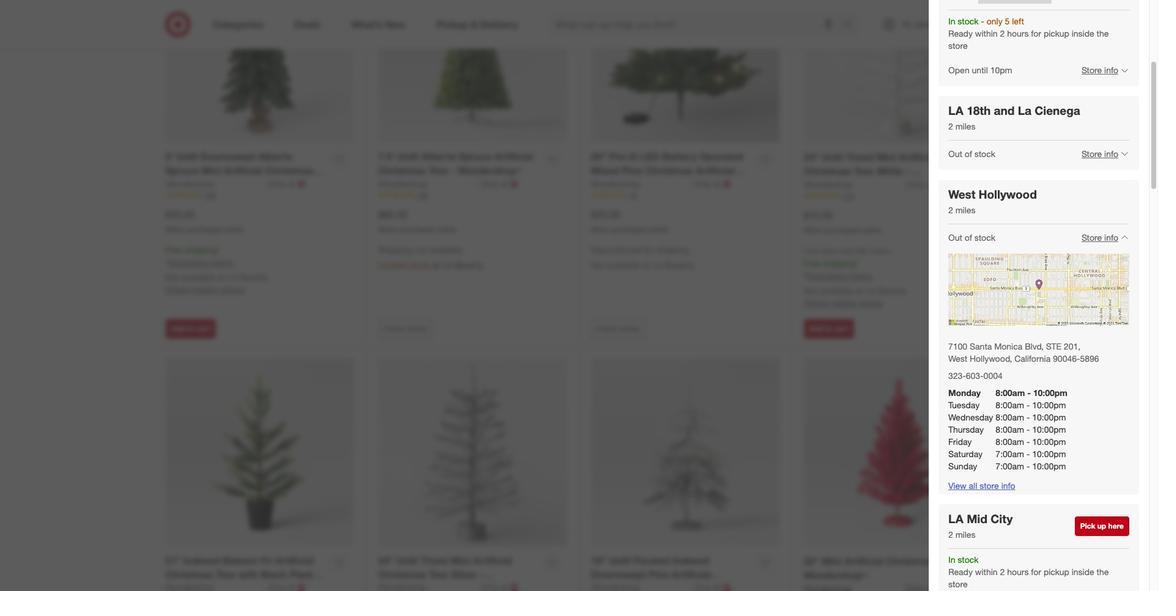 Task type: locate. For each thing, give the bounding box(es) containing it.
artificial up plastic
[[275, 554, 314, 567]]

0 horizontal spatial indexed
[[184, 554, 220, 567]]

led
[[640, 150, 660, 163]]

1 horizontal spatial cart
[[834, 324, 849, 333]]

2 within from the top
[[975, 567, 998, 577]]

1 horizontal spatial $20.00
[[591, 208, 620, 221]]

1 vertical spatial 7:00am - 10:00pm
[[996, 461, 1066, 471]]

la
[[948, 103, 964, 118], [442, 260, 453, 270], [652, 260, 663, 270], [227, 272, 237, 283], [865, 286, 876, 296], [948, 512, 964, 526]]

available inside free shipping * * exclusions apply. not available at la beverly check nearby stores
[[182, 272, 215, 283]]

hollywood
[[979, 187, 1037, 201]]

1 vertical spatial miles
[[956, 205, 976, 215]]

2 down open
[[948, 121, 953, 131]]

1 vertical spatial white
[[664, 178, 691, 190]]

1 horizontal spatial check stores
[[597, 324, 640, 333]]

to for $20.00
[[187, 324, 194, 333]]

purchased for 24" unlit tinsel mini artificial christmas tree white - wondershop™
[[825, 225, 860, 235]]

indexed
[[184, 554, 220, 567], [673, 554, 709, 567]]

0 horizontal spatial cart
[[196, 324, 210, 333]]

add
[[171, 324, 185, 333], [809, 324, 823, 333]]

1 horizontal spatial add to cart button
[[804, 319, 854, 339]]

purchased for 7.5' unlit alberta spruce artificial christmas tree - wondershop™
[[399, 225, 434, 234]]

wondershop link up 198
[[378, 178, 478, 190]]

2 add to cart from the left
[[809, 324, 849, 333]]

purchased
[[186, 225, 221, 234], [399, 225, 434, 234], [612, 225, 647, 234], [825, 225, 860, 235]]

2 horizontal spatial shipping
[[823, 258, 856, 269]]

nearby inside free shipping * * exclusions apply. not available at la beverly check nearby stores
[[193, 284, 219, 295]]

2 store info button from the top
[[1074, 141, 1129, 168]]

$10.00
[[804, 209, 833, 221]]

10pm
[[990, 65, 1012, 75]]

artificial right 22"
[[844, 555, 883, 567]]

2 of from the top
[[965, 232, 972, 243]]

0 vertical spatial within
[[975, 28, 998, 39]]

to for $10.00
[[825, 324, 832, 333]]

24" unlit tinsel mini artificial christmas tree white - wondershop™
[[804, 151, 938, 191]]

19"
[[591, 554, 606, 567]]

0 vertical spatial downswept
[[201, 150, 255, 163]]

christmas inside 21" indexed balsam fir artificial christmas tree with black plastic pot - wondershop™
[[165, 568, 213, 581]]

0 horizontal spatial spruce
[[165, 164, 199, 177]]

1 add from the left
[[171, 324, 185, 333]]

only up 198 link on the top left
[[481, 178, 498, 189]]

8:00am for friday
[[996, 437, 1024, 447]]

for inside "in stock ready within 2 hours for pickup inside the store"
[[1031, 567, 1041, 577]]

1 out of stock from the top
[[948, 149, 995, 159]]

when up discontinued
[[591, 225, 610, 234]]

downswept inside 3' unlit downswept alberta spruce mini artificial christmas tree with burlap base - wondershop™
[[201, 150, 255, 163]]

0 vertical spatial 24"
[[804, 151, 819, 163]]

at inside discontinued for shipping not available at la beverly
[[643, 260, 650, 270]]

free shipping * * exclusions apply. not available at la beverly check nearby stores
[[165, 245, 268, 295]]

hours inside "in stock ready within 2 hours for pickup inside the store"
[[1007, 567, 1029, 577]]

0 horizontal spatial 24"
[[378, 554, 394, 567]]

purchased up not
[[399, 225, 434, 234]]

1 7:00am from the top
[[996, 449, 1024, 459]]

0 horizontal spatial check stores
[[384, 324, 427, 333]]

wondershop link up 123
[[804, 178, 904, 190]]

to
[[187, 324, 194, 333], [825, 324, 832, 333]]

alberta up 198
[[422, 150, 456, 163]]

store info for la 18th and la cienega
[[1082, 149, 1118, 159]]

1 vertical spatial 7:00am
[[996, 461, 1024, 471]]

0 horizontal spatial pine
[[622, 164, 642, 177]]

2 down la mid city 2 miles at the bottom of page
[[1000, 567, 1005, 577]]

west inside 7100 santa monica blvd, ste 201, west hollywood, california 90046-5896
[[948, 354, 967, 364]]

0 horizontal spatial $20.00 when purchased online
[[165, 208, 243, 234]]

24" inside 24" unlit tinsel mini artificial christmas tree white - wondershop™
[[804, 151, 819, 163]]

0 vertical spatial 7:00am - 10:00pm
[[996, 449, 1066, 459]]

1 horizontal spatial exclusions
[[807, 271, 848, 281]]

1 vertical spatial tinsel
[[421, 554, 448, 567]]

mini inside 24" unlit tinsel mini artificial christmas tree white - wondershop™
[[876, 151, 896, 163]]

0 vertical spatial for
[[1031, 28, 1041, 39]]

1 horizontal spatial nearby
[[831, 298, 857, 308]]

in left 2 link
[[948, 16, 955, 26]]

2 miles from the top
[[956, 205, 976, 215]]

4 8:00am from the top
[[996, 424, 1024, 435]]

only at ¬ for 20" pre-lit led battery operated mixed pine christmas artificial pot filler warm white lights - wondershop™
[[694, 178, 731, 190]]

west down '7100' at the bottom of the page
[[948, 354, 967, 364]]

1 miles from the top
[[956, 121, 976, 131]]

only up 106 link
[[268, 178, 285, 189]]

1 vertical spatial inside
[[1072, 567, 1094, 577]]

1 pickup from the top
[[1044, 28, 1069, 39]]

1 horizontal spatial white
[[877, 165, 903, 177]]

1 vertical spatial west
[[948, 354, 967, 364]]

online for -
[[436, 225, 456, 234]]

nearby
[[193, 284, 219, 295], [831, 298, 857, 308]]

3' unlit downswept alberta spruce mini artificial christmas tree with burlap base - wondershop™ image
[[165, 0, 354, 143], [165, 0, 354, 143]]

only at ¬
[[268, 178, 305, 190], [481, 178, 518, 190], [694, 178, 731, 190], [907, 178, 944, 190]]

2 the from the top
[[1097, 567, 1109, 577]]

0 horizontal spatial nearby
[[193, 284, 219, 295]]

1 vertical spatial for
[[644, 245, 654, 255]]

7:00am down wednesday 8:00am - 10:00pm
[[996, 449, 1024, 459]]

$20.00 when purchased online down 106
[[165, 208, 243, 234]]

tree left the silver
[[429, 568, 448, 581]]

tree up 123 link
[[854, 165, 874, 177]]

stores
[[221, 284, 245, 295], [859, 298, 883, 308], [407, 324, 427, 333], [620, 324, 640, 333]]

santa
[[970, 341, 992, 352]]

1 vertical spatial within
[[975, 567, 998, 577]]

apply. inside only ships with $35 orders free shipping * * exclusions apply. not available at la beverly check nearby stores
[[850, 271, 873, 281]]

2 add from the left
[[809, 324, 823, 333]]

21" indexed balsam fir artificial christmas tree with black plastic pot - wondershop™
[[165, 554, 321, 591]]

out
[[948, 149, 962, 159], [948, 232, 962, 243]]

artificial inside 7.5' unlit alberta spruce artificial christmas tree - wondershop™
[[494, 150, 533, 163]]

0 horizontal spatial downswept
[[201, 150, 255, 163]]

1 horizontal spatial indexed
[[673, 554, 709, 567]]

tree down "3'"
[[165, 178, 185, 190]]

within down only
[[975, 28, 998, 39]]

1 vertical spatial store info
[[1082, 149, 1118, 159]]

2 vertical spatial not
[[804, 286, 818, 296]]

$20.00 when purchased online for pot
[[591, 208, 669, 234]]

1 vertical spatial pickup
[[1044, 567, 1069, 577]]

tree down la mid city 2 miles at the bottom of page
[[936, 555, 956, 567]]

2 ready from the top
[[948, 567, 973, 577]]

2 8:00am - 10:00pm from the top
[[996, 400, 1066, 410]]

shipping inside free shipping * * exclusions apply. not available at la beverly check nearby stores
[[185, 245, 217, 255]]

tree
[[429, 164, 448, 177], [854, 165, 874, 177], [165, 178, 185, 190], [936, 555, 956, 567], [216, 568, 236, 581], [429, 568, 448, 581], [641, 582, 661, 591]]

pickup
[[1044, 28, 1069, 39], [1044, 567, 1069, 577]]

only at ¬ for 3' unlit downswept alberta spruce mini artificial christmas tree with burlap base - wondershop™
[[268, 178, 305, 190]]

pot
[[591, 178, 607, 190], [165, 582, 181, 591]]

indexed inside 19" unlit flocked indexed downswept pine artificial christmas tree with round base
[[673, 554, 709, 567]]

tinsel inside 24" unlit tinsel mini artificial christmas tree white - wondershop™
[[846, 151, 874, 163]]

2 out of stock from the top
[[948, 232, 995, 243]]

wondershop™
[[458, 164, 522, 177], [804, 179, 868, 191], [165, 192, 229, 204], [591, 192, 655, 204], [804, 569, 868, 581], [190, 582, 255, 591], [378, 582, 442, 591]]

7100 santa monica blvd, ste 201, west hollywood, california 90046-5896 map image
[[948, 254, 1129, 326]]

pickup inside "in stock ready within 2 hours for pickup inside the store"
[[1044, 567, 1069, 577]]

2 hours from the top
[[1007, 567, 1029, 577]]

2 7:00am - 10:00pm from the top
[[996, 461, 1066, 471]]

mini right 22"
[[822, 555, 842, 567]]

0 vertical spatial pot
[[591, 178, 607, 190]]

white down battery
[[664, 178, 691, 190]]

2 alberta from the left
[[422, 150, 456, 163]]

0 horizontal spatial to
[[187, 324, 194, 333]]

0 horizontal spatial exclusions apply. link
[[168, 258, 235, 268]]

silver
[[451, 568, 477, 581]]

only for led
[[694, 178, 711, 189]]

store
[[948, 40, 968, 51], [980, 481, 999, 491], [948, 579, 968, 589]]

7:00am for sunday
[[996, 461, 1024, 471]]

19" unlit flocked indexed downswept pine artificial christmas tree with round base - wondershop™ image
[[591, 359, 779, 547], [591, 359, 779, 547]]

only up 18 link
[[694, 178, 711, 189]]

0 vertical spatial inside
[[1072, 28, 1094, 39]]

when down $85.00
[[378, 225, 397, 234]]

check stores
[[384, 324, 427, 333], [597, 324, 640, 333]]

21" indexed balsam fir artificial christmas tree with black plastic pot - wondershop™ link
[[165, 554, 325, 591]]

10:00pm for friday
[[1032, 437, 1066, 447]]

1 add to cart button from the left
[[165, 319, 216, 339]]

1 to from the left
[[187, 324, 194, 333]]

1 $20.00 when purchased online from the left
[[165, 208, 243, 234]]

1 horizontal spatial 24"
[[804, 151, 819, 163]]

2 vertical spatial store
[[1082, 232, 1102, 243]]

available inside only ships with $35 orders free shipping * * exclusions apply. not available at la beverly check nearby stores
[[820, 286, 853, 296]]

10:00pm for tuesday
[[1032, 400, 1066, 410]]

wondershop for 3'
[[165, 178, 214, 189]]

store
[[1082, 65, 1102, 75], [1082, 149, 1102, 159], [1082, 232, 1102, 243]]

stock inside "in stock ready within 2 hours for pickup inside the store"
[[958, 554, 979, 565]]

of
[[965, 149, 972, 159], [965, 232, 972, 243]]

2 vertical spatial miles
[[956, 529, 976, 540]]

$20.00 when purchased online down 18
[[591, 208, 669, 234]]

7.5' unlit alberta spruce artificial christmas tree - wondershop™ image
[[378, 0, 567, 143], [378, 0, 567, 143]]

online for white
[[862, 225, 881, 235]]

$20.00 when purchased online for burlap
[[165, 208, 243, 234]]

when up free shipping * * exclusions apply. not available at la beverly check nearby stores
[[165, 225, 184, 234]]

1 store info button from the top
[[1074, 57, 1129, 84]]

1 of from the top
[[965, 149, 972, 159]]

0 vertical spatial exclusions apply. link
[[168, 258, 235, 268]]

out of stock down west hollywood 2 miles
[[948, 232, 995, 243]]

2 to from the left
[[825, 324, 832, 333]]

only for mini
[[907, 179, 924, 189]]

18th
[[967, 103, 991, 118]]

0 vertical spatial ready
[[948, 28, 973, 39]]

of down west hollywood 2 miles
[[965, 232, 972, 243]]

hours down 'left'
[[1007, 28, 1029, 39]]

of for and
[[965, 149, 972, 159]]

unlit for 7.5'
[[397, 150, 419, 163]]

1 horizontal spatial $20.00 when purchased online
[[591, 208, 669, 234]]

1 check stores button from the left
[[378, 319, 433, 339]]

- inside 21" indexed balsam fir artificial christmas tree with black plastic pot - wondershop™
[[184, 582, 188, 591]]

3 miles from the top
[[956, 529, 976, 540]]

- inside 22" mini artificial christmas tree - wondershop™
[[959, 555, 963, 567]]

wondershop™ inside 7.5' unlit alberta spruce artificial christmas tree - wondershop™
[[458, 164, 522, 177]]

with left 'round'
[[664, 582, 684, 591]]

tree inside 24" unlit tinsel mini artificial christmas tree silver - wondershop™
[[429, 568, 448, 581]]

2 inside la mid city 2 miles
[[948, 529, 953, 540]]

3 8:00am - 10:00pm from the top
[[996, 424, 1066, 435]]

add to cart button for $10.00
[[804, 319, 854, 339]]

exclusions apply. link for the check nearby stores button to the bottom
[[807, 271, 873, 281]]

1 vertical spatial spruce
[[165, 164, 199, 177]]

view all store info link
[[948, 481, 1015, 491]]

wondershop™ inside 24" unlit tinsel mini artificial christmas tree silver - wondershop™
[[378, 582, 442, 591]]

wondershop link for alberta
[[378, 178, 478, 190]]

check stores button
[[378, 319, 433, 339], [591, 319, 645, 339]]

1 vertical spatial hours
[[1007, 567, 1029, 577]]

pot down mixed
[[591, 178, 607, 190]]

tree inside 7.5' unlit alberta spruce artificial christmas tree - wondershop™
[[429, 164, 448, 177]]

artificial up 123 link
[[899, 151, 938, 163]]

only up 123 link
[[907, 179, 924, 189]]

wondershop down mixed
[[591, 178, 640, 189]]

exclusions inside only ships with $35 orders free shipping * * exclusions apply. not available at la beverly check nearby stores
[[807, 271, 848, 281]]

1 $20.00 from the left
[[165, 208, 195, 221]]

artificial
[[494, 150, 533, 163], [899, 151, 938, 163], [224, 164, 263, 177], [695, 164, 734, 177], [275, 554, 314, 567], [473, 554, 512, 567], [844, 555, 883, 567], [672, 568, 711, 581]]

online for christmas
[[223, 225, 243, 234]]

ready inside in stock - only 5 left ready within 2 hours for pickup inside the store
[[948, 28, 973, 39]]

indexed up 'round'
[[673, 554, 709, 567]]

tree down flocked
[[641, 582, 661, 591]]

of for 2
[[965, 232, 972, 243]]

check inside free shipping * * exclusions apply. not available at la beverly check nearby stores
[[165, 284, 190, 295]]

with
[[188, 178, 208, 190], [840, 247, 854, 256], [238, 568, 258, 581], [664, 582, 684, 591]]

within down la mid city 2 miles at the bottom of page
[[975, 567, 998, 577]]

tuesday
[[948, 400, 980, 410]]

out of stock for and
[[948, 149, 995, 159]]

3 store info button from the top
[[1074, 224, 1129, 251]]

the inside in stock - only 5 left ready within 2 hours for pickup inside the store
[[1097, 28, 1109, 39]]

0 horizontal spatial $20.00
[[165, 208, 195, 221]]

- inside 20" pre-lit led battery operated mixed pine christmas artificial pot filler warm white lights - wondershop™
[[725, 178, 729, 190]]

1 vertical spatial store info button
[[1074, 141, 1129, 168]]

0 vertical spatial nearby
[[193, 284, 219, 295]]

0 vertical spatial out
[[948, 149, 962, 159]]

5 8:00am from the top
[[996, 437, 1024, 447]]

orders
[[870, 247, 891, 256]]

3 store info from the top
[[1082, 232, 1118, 243]]

operated
[[699, 150, 743, 163]]

1 horizontal spatial shipping
[[656, 245, 689, 255]]

christmas
[[265, 164, 313, 177], [378, 164, 426, 177], [645, 164, 693, 177], [804, 165, 852, 177], [886, 555, 934, 567], [165, 568, 213, 581], [378, 568, 426, 581], [591, 582, 639, 591]]

2 left 5
[[986, 13, 990, 20]]

1 vertical spatial downswept
[[591, 568, 646, 581]]

0 horizontal spatial add to cart
[[171, 324, 210, 333]]

downswept up burlap
[[201, 150, 255, 163]]

tinsel for silver
[[421, 554, 448, 567]]

wondershop™ inside 22" mini artificial christmas tree - wondershop™
[[804, 569, 868, 581]]

stock left only
[[958, 16, 979, 26]]

spruce down "3'"
[[165, 164, 199, 177]]

artificial up base
[[224, 164, 263, 177]]

24" unlit tinsel mini artificial christmas tree white - wondershop™ image
[[804, 0, 993, 143], [804, 0, 993, 143]]

inside
[[1072, 28, 1094, 39], [1072, 567, 1094, 577]]

1 horizontal spatial exclusions apply. link
[[807, 271, 873, 281]]

when for 7.5' unlit alberta spruce artificial christmas tree - wondershop™
[[378, 225, 397, 234]]

cart down only ships with $35 orders free shipping * * exclusions apply. not available at la beverly check nearby stores at the right
[[834, 324, 849, 333]]

1 hours from the top
[[1007, 28, 1029, 39]]

0 vertical spatial spruce
[[459, 150, 492, 163]]

1 within from the top
[[975, 28, 998, 39]]

2 add to cart button from the left
[[804, 319, 854, 339]]

2 7:00am from the top
[[996, 461, 1024, 471]]

out of stock down 18th
[[948, 149, 995, 159]]

1 vertical spatial the
[[1097, 567, 1109, 577]]

24" for 24" unlit tinsel mini artificial christmas tree white - wondershop™
[[804, 151, 819, 163]]

tree inside 21" indexed balsam fir artificial christmas tree with black plastic pot - wondershop™
[[216, 568, 236, 581]]

out for west
[[948, 232, 962, 243]]

0 horizontal spatial exclusions
[[168, 258, 209, 268]]

stores inside free shipping * * exclusions apply. not available at la beverly check nearby stores
[[221, 284, 245, 295]]

shipping down 18 link
[[656, 245, 689, 255]]

exclusions apply. link
[[168, 258, 235, 268], [807, 271, 873, 281]]

2 west from the top
[[948, 354, 967, 364]]

store info button for la 18th and la cienega
[[1074, 141, 1129, 168]]

la 18th and la cienega 2 miles
[[948, 103, 1080, 131]]

pine
[[622, 164, 642, 177], [649, 568, 669, 581]]

1 horizontal spatial alberta
[[422, 150, 456, 163]]

not inside discontinued for shipping not available at la beverly
[[591, 260, 605, 270]]

tinsel for white
[[846, 151, 874, 163]]

7:00am - 10:00pm down wednesday 8:00am - 10:00pm
[[996, 449, 1066, 459]]

online up shipping not available limited stock at  la beverly
[[436, 225, 456, 234]]

20" pre-lit led battery operated mixed pine christmas artificial pot filler warm white lights - wondershop™ image
[[591, 0, 779, 143], [591, 0, 779, 143]]

store for la 18th and la cienega
[[1082, 149, 1102, 159]]

artificial down operated
[[695, 164, 734, 177]]

1 horizontal spatial free
[[804, 258, 821, 269]]

1 vertical spatial pine
[[649, 568, 669, 581]]

1 vertical spatial exclusions
[[807, 271, 848, 281]]

0 vertical spatial apply.
[[212, 258, 235, 268]]

1 horizontal spatial spruce
[[459, 150, 492, 163]]

add for $20.00
[[171, 324, 185, 333]]

la
[[1018, 103, 1032, 118]]

1 8:00am - 10:00pm from the top
[[996, 388, 1068, 398]]

in down la mid city 2 miles at the bottom of page
[[948, 554, 955, 565]]

shipping not available limited stock at  la beverly
[[378, 245, 483, 270]]

dialog
[[929, 0, 1158, 591]]

wednesday
[[948, 412, 993, 423]]

dialog containing la 18th and la cienega
[[929, 0, 1158, 591]]

tinsel
[[846, 151, 874, 163], [421, 554, 448, 567]]

7:00am for saturday
[[996, 449, 1024, 459]]

90046-
[[1053, 354, 1080, 364]]

21" indexed balsam fir artificial christmas tree with black plastic pot - wondershop™ image
[[165, 359, 354, 547], [165, 359, 354, 547]]

inside inside in stock - only 5 left ready within 2 hours for pickup inside the store
[[1072, 28, 1094, 39]]

1 horizontal spatial downswept
[[591, 568, 646, 581]]

2 inside from the top
[[1072, 567, 1094, 577]]

0 vertical spatial pine
[[622, 164, 642, 177]]

0 horizontal spatial add to cart button
[[165, 319, 216, 339]]

in inside in stock - only 5 left ready within 2 hours for pickup inside the store
[[948, 16, 955, 26]]

unlit inside 24" unlit tinsel mini artificial christmas tree white - wondershop™
[[822, 151, 843, 163]]

purchased up ships
[[825, 225, 860, 235]]

2 $20.00 when purchased online from the left
[[591, 208, 669, 234]]

for inside discontinued for shipping not available at la beverly
[[644, 245, 654, 255]]

beverly
[[455, 260, 483, 270], [665, 260, 694, 270], [240, 272, 268, 283], [878, 286, 907, 296]]

mini up burlap
[[201, 164, 221, 177]]

stock down la mid city 2 miles at the bottom of page
[[958, 554, 979, 565]]

add to cart button
[[165, 319, 216, 339], [804, 319, 854, 339]]

1 vertical spatial 24"
[[378, 554, 394, 567]]

1 alberta from the left
[[258, 150, 292, 163]]

with left $35
[[840, 247, 854, 256]]

with down balsam
[[238, 568, 258, 581]]

¬ for 7.5' unlit alberta spruce artificial christmas tree - wondershop™
[[510, 178, 518, 190]]

0 vertical spatial not
[[591, 260, 605, 270]]

8:00am
[[996, 388, 1025, 398], [996, 400, 1024, 410], [996, 412, 1024, 423], [996, 424, 1024, 435], [996, 437, 1024, 447]]

check stores for $85.00
[[384, 324, 427, 333]]

white up 123 link
[[877, 165, 903, 177]]

nearby inside only ships with $35 orders free shipping * * exclusions apply. not available at la beverly check nearby stores
[[831, 298, 857, 308]]

- inside 7.5' unlit alberta spruce artificial christmas tree - wondershop™
[[451, 164, 455, 177]]

lights
[[694, 178, 722, 190]]

1 horizontal spatial apply.
[[850, 271, 873, 281]]

¬ for 3' unlit downswept alberta spruce mini artificial christmas tree with burlap base - wondershop™
[[298, 178, 305, 190]]

0 vertical spatial of
[[965, 149, 972, 159]]

0 horizontal spatial pot
[[165, 582, 181, 591]]

west hollywood 2 miles
[[948, 187, 1037, 215]]

2 8:00am from the top
[[996, 400, 1024, 410]]

balsam
[[223, 554, 258, 567]]

$20.00 down "3'"
[[165, 208, 195, 221]]

inside inside "in stock ready within 2 hours for pickup inside the store"
[[1072, 567, 1094, 577]]

2 down the view on the bottom of page
[[948, 529, 953, 540]]

1 vertical spatial not
[[165, 272, 179, 283]]

artificial up 'round'
[[672, 568, 711, 581]]

$35
[[856, 247, 868, 256]]

out for la
[[948, 149, 962, 159]]

0 horizontal spatial shipping
[[185, 245, 217, 255]]

pot inside 20" pre-lit led battery operated mixed pine christmas artificial pot filler warm white lights - wondershop™
[[591, 178, 607, 190]]

wondershop up 123
[[804, 179, 853, 189]]

christmas inside 24" unlit tinsel mini artificial christmas tree white - wondershop™
[[804, 165, 852, 177]]

18 link
[[591, 190, 779, 201]]

search
[[837, 19, 866, 32]]

8:00am for monday
[[996, 388, 1025, 398]]

stock down west hollywood 2 miles
[[975, 232, 995, 243]]

the
[[1097, 28, 1109, 39], [1097, 567, 1109, 577]]

2 down 123 link
[[948, 205, 953, 215]]

0 vertical spatial store info button
[[1074, 57, 1129, 84]]

not inside only ships with $35 orders free shipping * * exclusions apply. not available at la beverly check nearby stores
[[804, 286, 818, 296]]

ready down la mid city 2 miles at the bottom of page
[[948, 567, 973, 577]]

apply.
[[212, 258, 235, 268], [850, 271, 873, 281]]

0 horizontal spatial free
[[165, 245, 182, 255]]

pine down flocked
[[649, 568, 669, 581]]

8:00am for thursday
[[996, 424, 1024, 435]]

online up discontinued for shipping not available at la beverly
[[649, 225, 669, 234]]

cart for $10.00
[[834, 324, 849, 333]]

miles
[[956, 121, 976, 131], [956, 205, 976, 215], [956, 529, 976, 540]]

2 store from the top
[[1082, 149, 1102, 159]]

wondershop™ inside 24" unlit tinsel mini artificial christmas tree white - wondershop™
[[804, 179, 868, 191]]

purchased down 106
[[186, 225, 221, 234]]

hours down city
[[1007, 567, 1029, 577]]

wondershop link up 106
[[165, 178, 266, 190]]

0 vertical spatial miles
[[956, 121, 976, 131]]

1 horizontal spatial check stores button
[[591, 319, 645, 339]]

1 the from the top
[[1097, 28, 1109, 39]]

1 horizontal spatial add to cart
[[809, 324, 849, 333]]

in inside "in stock ready within 2 hours for pickup inside the store"
[[948, 554, 955, 565]]

beverly inside shipping not available limited stock at  la beverly
[[455, 260, 483, 270]]

1 vertical spatial exclusions apply. link
[[807, 271, 873, 281]]

sunday
[[948, 461, 977, 471]]

when for 24" unlit tinsel mini artificial christmas tree white - wondershop™
[[804, 225, 823, 235]]

mini up 123 link
[[876, 151, 896, 163]]

2 cart from the left
[[834, 324, 849, 333]]

free
[[165, 245, 182, 255], [804, 258, 821, 269]]

$20.00 down filler at the right of page
[[591, 208, 620, 221]]

¬
[[298, 178, 305, 190], [510, 178, 518, 190], [723, 178, 731, 190], [936, 178, 944, 190]]

only at ¬ for 7.5' unlit alberta spruce artificial christmas tree - wondershop™
[[481, 178, 518, 190]]

2 down only
[[1000, 28, 1005, 39]]

cart down free shipping * * exclusions apply. not available at la beverly check nearby stores
[[196, 324, 210, 333]]

alberta inside 7.5' unlit alberta spruce artificial christmas tree - wondershop™
[[422, 150, 456, 163]]

spruce inside 3' unlit downswept alberta spruce mini artificial christmas tree with burlap base - wondershop™
[[165, 164, 199, 177]]

1 in from the top
[[948, 16, 955, 26]]

stores inside only ships with $35 orders free shipping * * exclusions apply. not available at la beverly check nearby stores
[[859, 298, 883, 308]]

1 west from the top
[[948, 187, 976, 201]]

store inside "in stock ready within 2 hours for pickup inside the store"
[[948, 579, 968, 589]]

when for 20" pre-lit led battery operated mixed pine christmas artificial pot filler warm white lights - wondershop™
[[591, 225, 610, 234]]

1 check stores from the left
[[384, 324, 427, 333]]

0 vertical spatial hours
[[1007, 28, 1029, 39]]

when inside "$10.00 when purchased online"
[[804, 225, 823, 235]]

with left burlap
[[188, 178, 208, 190]]

out down west hollywood 2 miles
[[948, 232, 962, 243]]

when for 3' unlit downswept alberta spruce mini artificial christmas tree with burlap base - wondershop™
[[165, 225, 184, 234]]

1 indexed from the left
[[184, 554, 220, 567]]

19" unlit flocked indexed downswept pine artificial christmas tree with round base link
[[591, 554, 751, 591]]

pot down 21" at left bottom
[[165, 582, 181, 591]]

1 inside from the top
[[1072, 28, 1094, 39]]

19" unlit flocked indexed downswept pine artificial christmas tree with round base
[[591, 554, 750, 591]]

only left ships
[[804, 247, 819, 256]]

2 store info from the top
[[1082, 149, 1118, 159]]

1 vertical spatial check nearby stores button
[[804, 297, 883, 310]]

1 store from the top
[[1082, 65, 1102, 75]]

0 vertical spatial the
[[1097, 28, 1109, 39]]

0 vertical spatial pickup
[[1044, 28, 1069, 39]]

123 link
[[804, 190, 993, 201]]

stock down 18th
[[975, 149, 995, 159]]

wondershop up 198
[[378, 178, 427, 189]]

available inside discontinued for shipping not available at la beverly
[[607, 260, 640, 270]]

1 vertical spatial ready
[[948, 567, 973, 577]]

black
[[261, 568, 287, 581]]

2 horizontal spatial not
[[804, 286, 818, 296]]

out up west hollywood 2 miles
[[948, 149, 962, 159]]

wondershop up 106
[[165, 178, 214, 189]]

shipping down 106
[[185, 245, 217, 255]]

1 8:00am from the top
[[996, 388, 1025, 398]]

- inside 24" unlit tinsel mini artificial christmas tree silver - wondershop™
[[480, 568, 483, 581]]

2 check stores from the left
[[597, 324, 640, 333]]

2 vertical spatial for
[[1031, 567, 1041, 577]]

2 indexed from the left
[[673, 554, 709, 567]]

1 vertical spatial nearby
[[831, 298, 857, 308]]

stock down not
[[409, 260, 430, 270]]

2 $20.00 from the left
[[591, 208, 620, 221]]

wondershop™ inside 20" pre-lit led battery operated mixed pine christmas artificial pot filler warm white lights - wondershop™
[[591, 192, 655, 204]]

artificial up the silver
[[473, 554, 512, 567]]

4 8:00am - 10:00pm from the top
[[996, 437, 1066, 447]]

beverly inside only ships with $35 orders free shipping * * exclusions apply. not available at la beverly check nearby stores
[[878, 286, 907, 296]]

shipping down ships
[[823, 258, 856, 269]]

when down $10.00
[[804, 225, 823, 235]]

3 store from the top
[[1082, 232, 1102, 243]]

only for spruce
[[481, 178, 498, 189]]

tree down balsam
[[216, 568, 236, 581]]

-
[[981, 16, 984, 26], [451, 164, 455, 177], [906, 165, 910, 177], [270, 178, 274, 190], [725, 178, 729, 190], [1027, 388, 1031, 398], [1027, 400, 1030, 410], [1027, 412, 1030, 423], [1027, 424, 1030, 435], [1027, 437, 1030, 447], [1027, 449, 1030, 459], [1027, 461, 1030, 471], [959, 555, 963, 567], [480, 568, 483, 581], [184, 582, 188, 591]]

downswept down 19"
[[591, 568, 646, 581]]

0 horizontal spatial check stores button
[[378, 319, 433, 339]]

1 add to cart from the left
[[171, 324, 210, 333]]

2 pickup from the top
[[1044, 567, 1069, 577]]

west left hollywood
[[948, 187, 976, 201]]

mini up the silver
[[451, 554, 471, 567]]

24" unlit tinsel mini artificial christmas tree silver - wondershop™ image
[[378, 359, 567, 547], [378, 359, 567, 547]]

0 vertical spatial tinsel
[[846, 151, 874, 163]]

0 vertical spatial 7:00am
[[996, 449, 1024, 459]]

2 out from the top
[[948, 232, 962, 243]]

7.5'
[[378, 150, 395, 163]]

1 horizontal spatial add
[[809, 324, 823, 333]]

7:00am up view all store info link
[[996, 461, 1024, 471]]

alberta
[[258, 150, 292, 163], [422, 150, 456, 163]]

1 out from the top
[[948, 149, 962, 159]]

0 vertical spatial west
[[948, 187, 976, 201]]

purchased for 20" pre-lit led battery operated mixed pine christmas artificial pot filler warm white lights - wondershop™
[[612, 225, 647, 234]]

miles inside west hollywood 2 miles
[[956, 205, 976, 215]]

tree up 198 link on the top left
[[429, 164, 448, 177]]

tree inside 24" unlit tinsel mini artificial christmas tree white - wondershop™
[[854, 165, 874, 177]]

spruce up 198 link on the top left
[[459, 150, 492, 163]]

online for pine
[[649, 225, 669, 234]]

1 ready from the top
[[948, 28, 973, 39]]

What can we help you find? suggestions appear below search field
[[548, 11, 846, 38]]

24"
[[804, 151, 819, 163], [378, 554, 394, 567]]

online up orders
[[862, 225, 881, 235]]

out of stock for 2
[[948, 232, 995, 243]]

california
[[1015, 354, 1051, 364]]

christmas inside 22" mini artificial christmas tree - wondershop™
[[886, 555, 934, 567]]

¬ for 24" unlit tinsel mini artificial christmas tree white - wondershop™
[[936, 178, 944, 190]]

2 inside "in stock ready within 2 hours for pickup inside the store"
[[1000, 567, 1005, 577]]

the inside "in stock ready within 2 hours for pickup inside the store"
[[1097, 567, 1109, 577]]

0 vertical spatial exclusions
[[168, 258, 209, 268]]

wondershop™ inside 21" indexed balsam fir artificial christmas tree with black plastic pot - wondershop™
[[190, 582, 255, 591]]

alberta up base
[[258, 150, 292, 163]]

indexed right 21" at left bottom
[[184, 554, 220, 567]]

0 vertical spatial white
[[877, 165, 903, 177]]

of down 18th
[[965, 149, 972, 159]]

1 vertical spatial out
[[948, 232, 962, 243]]

1 vertical spatial of
[[965, 232, 972, 243]]

201,
[[1064, 341, 1081, 352]]

1 vertical spatial store
[[1082, 149, 1102, 159]]

shipping
[[185, 245, 217, 255], [656, 245, 689, 255], [823, 258, 856, 269]]

within
[[975, 28, 998, 39], [975, 567, 998, 577]]

online down 106 link
[[223, 225, 243, 234]]

1 7:00am - 10:00pm from the top
[[996, 449, 1066, 459]]

$85.00 when purchased online
[[378, 208, 456, 234]]

tinsel inside 24" unlit tinsel mini artificial christmas tree silver - wondershop™
[[421, 554, 448, 567]]

2 inside the la 18th and la cienega 2 miles
[[948, 121, 953, 131]]

2 check stores button from the left
[[591, 319, 645, 339]]

white
[[877, 165, 903, 177], [664, 178, 691, 190]]

7:00am - 10:00pm up view all store info link
[[996, 461, 1066, 471]]

exclusions inside free shipping * * exclusions apply. not available at la beverly check nearby stores
[[168, 258, 209, 268]]

purchased up discontinued
[[612, 225, 647, 234]]

22" mini artificial christmas tree - wondershop™ image
[[804, 359, 993, 547], [804, 359, 993, 547]]

wondershop link up 18
[[591, 178, 691, 190]]

1 cart from the left
[[196, 324, 210, 333]]

pre-
[[609, 150, 629, 163]]

wondershop link for tinsel
[[804, 178, 904, 190]]

artificial up 198 link on the top left
[[494, 150, 533, 163]]

2 vertical spatial store
[[948, 579, 968, 589]]

2 in from the top
[[948, 554, 955, 565]]



Task type: vqa. For each thing, say whether or not it's contained in the screenshot.


Task type: describe. For each thing, give the bounding box(es) containing it.
323-603-0004
[[948, 371, 1003, 381]]

only at ¬ for 24" unlit tinsel mini artificial christmas tree white - wondershop™
[[907, 178, 944, 190]]

2 link
[[968, 11, 995, 38]]

shipping inside only ships with $35 orders free shipping * * exclusions apply. not available at la beverly check nearby stores
[[823, 258, 856, 269]]

unlit for 24"
[[822, 151, 843, 163]]

7.5' unlit alberta spruce artificial christmas tree - wondershop™ link
[[378, 150, 538, 178]]

in for in stock ready within 2 hours for pickup inside the store
[[948, 554, 955, 565]]

10:00pm for sunday
[[1032, 461, 1066, 471]]

blvd,
[[1025, 341, 1044, 352]]

friday
[[948, 437, 972, 447]]

wondershop link for lit
[[591, 178, 691, 190]]

lit
[[629, 150, 637, 163]]

10:00pm for saturday
[[1032, 449, 1066, 459]]

mini inside 22" mini artificial christmas tree - wondershop™
[[822, 555, 842, 567]]

pick up here button
[[1075, 517, 1129, 536]]

check stores for $20.00
[[597, 324, 640, 333]]

round
[[686, 582, 717, 591]]

10:00pm for monday
[[1033, 388, 1068, 398]]

free inside only ships with $35 orders free shipping * * exclusions apply. not available at la beverly check nearby stores
[[804, 258, 821, 269]]

and
[[994, 103, 1015, 118]]

check stores button for $20.00
[[591, 319, 645, 339]]

store info button for west hollywood
[[1074, 224, 1129, 251]]

1 vertical spatial store
[[980, 481, 999, 491]]

mixed
[[591, 164, 619, 177]]

2 inside west hollywood 2 miles
[[948, 205, 953, 215]]

at inside only ships with $35 orders free shipping * * exclusions apply. not available at la beverly check nearby stores
[[855, 286, 863, 296]]

check inside only ships with $35 orders free shipping * * exclusions apply. not available at la beverly check nearby stores
[[804, 298, 829, 308]]

$20.00 for 20" pre-lit led battery operated mixed pine christmas artificial pot filler warm white lights - wondershop™
[[591, 208, 620, 221]]

la inside only ships with $35 orders free shipping * * exclusions apply. not available at la beverly check nearby stores
[[865, 286, 876, 296]]

only
[[987, 16, 1003, 26]]

3'
[[165, 150, 174, 163]]

7100 santa monica blvd, ste 201, west hollywood, california 90046-5896
[[948, 341, 1099, 364]]

add to cart for $20.00
[[171, 324, 210, 333]]

until
[[972, 65, 988, 75]]

open until 10pm
[[948, 65, 1012, 75]]

hours inside in stock - only 5 left ready within 2 hours for pickup inside the store
[[1007, 28, 1029, 39]]

22" mini artificial christmas tree - wondershop™ link
[[804, 554, 964, 582]]

pine inside 19" unlit flocked indexed downswept pine artificial christmas tree with round base
[[649, 568, 669, 581]]

artificial inside 22" mini artificial christmas tree - wondershop™
[[844, 555, 883, 567]]

tree inside 3' unlit downswept alberta spruce mini artificial christmas tree with burlap base - wondershop™
[[165, 178, 185, 190]]

3 8:00am from the top
[[996, 412, 1024, 423]]

thursday
[[948, 424, 984, 435]]

603-
[[966, 371, 984, 381]]

shipping
[[378, 245, 412, 255]]

- inside 3' unlit downswept alberta spruce mini artificial christmas tree with burlap base - wondershop™
[[270, 178, 274, 190]]

store info for west hollywood
[[1082, 232, 1118, 243]]

store inside in stock - only 5 left ready within 2 hours for pickup inside the store
[[948, 40, 968, 51]]

at inside free shipping * * exclusions apply. not available at la beverly check nearby stores
[[217, 272, 224, 283]]

wondershop for 24"
[[804, 179, 853, 189]]

in stock ready within 2 hours for pickup inside the store
[[948, 554, 1109, 589]]

24" unlit tinsel mini artificial christmas tree silver - wondershop™ link
[[378, 554, 538, 591]]

tree inside 22" mini artificial christmas tree - wondershop™
[[936, 555, 956, 567]]

artificial inside 24" unlit tinsel mini artificial christmas tree silver - wondershop™
[[473, 554, 512, 567]]

add to cart button for $20.00
[[165, 319, 216, 339]]

artificial inside 3' unlit downswept alberta spruce mini artificial christmas tree with burlap base - wondershop™
[[224, 164, 263, 177]]

pot for -
[[165, 582, 181, 591]]

wondershop™ inside 3' unlit downswept alberta spruce mini artificial christmas tree with burlap base - wondershop™
[[165, 192, 229, 204]]

3' unlit downswept alberta spruce mini artificial christmas tree with burlap base - wondershop™ link
[[165, 150, 325, 204]]

flocked
[[633, 554, 670, 567]]

artificial inside 20" pre-lit led battery operated mixed pine christmas artificial pot filler warm white lights - wondershop™
[[695, 164, 734, 177]]

ready inside "in stock ready within 2 hours for pickup inside the store"
[[948, 567, 973, 577]]

$10.00 when purchased online
[[804, 209, 881, 235]]

shipping inside discontinued for shipping not available at la beverly
[[656, 245, 689, 255]]

burlap
[[210, 178, 241, 190]]

wondershop for 20"
[[591, 178, 640, 189]]

¬ for 20" pre-lit led battery operated mixed pine christmas artificial pot filler warm white lights - wondershop™
[[723, 178, 731, 190]]

0 vertical spatial check nearby stores button
[[165, 284, 245, 296]]

christmas inside 3' unlit downswept alberta spruce mini artificial christmas tree with burlap base - wondershop™
[[265, 164, 313, 177]]

in stock - only 5 left ready within 2 hours for pickup inside the store
[[948, 16, 1109, 51]]

8:00am - 10:00pm for friday
[[996, 437, 1066, 447]]

unlit inside 19" unlit flocked indexed downswept pine artificial christmas tree with round base
[[609, 554, 631, 567]]

available inside shipping not available limited stock at  la beverly
[[429, 245, 462, 255]]

21"
[[165, 554, 181, 567]]

$85.00
[[378, 208, 408, 221]]

miles inside la mid city 2 miles
[[956, 529, 976, 540]]

- inside 24" unlit tinsel mini artificial christmas tree white - wondershop™
[[906, 165, 910, 177]]

here
[[1108, 522, 1124, 531]]

7100
[[948, 341, 967, 352]]

at inside shipping not available limited stock at  la beverly
[[432, 260, 440, 270]]

apply. inside free shipping * * exclusions apply. not available at la beverly check nearby stores
[[212, 258, 235, 268]]

5896
[[1080, 354, 1099, 364]]

0004
[[984, 371, 1003, 381]]

base
[[244, 178, 267, 190]]

7:00am - 10:00pm for sunday
[[996, 461, 1066, 471]]

downswept inside 19" unlit flocked indexed downswept pine artificial christmas tree with round base
[[591, 568, 646, 581]]

left
[[1012, 16, 1024, 26]]

with inside only ships with $35 orders free shipping * * exclusions apply. not available at la beverly check nearby stores
[[840, 247, 854, 256]]

5
[[1005, 16, 1010, 26]]

battery
[[662, 150, 697, 163]]

city
[[991, 512, 1013, 526]]

8:00am - 10:00pm for tuesday
[[996, 400, 1066, 410]]

check stores button for $85.00
[[378, 319, 433, 339]]

24" unlit tinsel mini artificial christmas tree white - wondershop™ link
[[804, 150, 964, 191]]

fir
[[260, 554, 273, 567]]

hollywood,
[[970, 354, 1012, 364]]

white inside 20" pre-lit led battery operated mixed pine christmas artificial pot filler warm white lights - wondershop™
[[664, 178, 691, 190]]

la inside discontinued for shipping not available at la beverly
[[652, 260, 663, 270]]

alberta inside 3' unlit downswept alberta spruce mini artificial christmas tree with burlap base - wondershop™
[[258, 150, 292, 163]]

la inside free shipping * * exclusions apply. not available at la beverly check nearby stores
[[227, 272, 237, 283]]

3' unlit downswept alberta spruce mini artificial christmas tree with burlap base - wondershop™
[[165, 150, 313, 204]]

christmas inside 20" pre-lit led battery operated mixed pine christmas artificial pot filler warm white lights - wondershop™
[[645, 164, 693, 177]]

limited
[[378, 260, 407, 270]]

only inside only ships with $35 orders free shipping * * exclusions apply. not available at la beverly check nearby stores
[[804, 247, 819, 256]]

within inside in stock - only 5 left ready within 2 hours for pickup inside the store
[[975, 28, 998, 39]]

spruce inside 7.5' unlit alberta spruce artificial christmas tree - wondershop™
[[459, 150, 492, 163]]

pickup inside in stock - only 5 left ready within 2 hours for pickup inside the store
[[1044, 28, 1069, 39]]

7.5' unlit alberta spruce artificial christmas tree - wondershop™
[[378, 150, 533, 177]]

view
[[948, 481, 967, 491]]

cienega
[[1035, 103, 1080, 118]]

cart for $20.00
[[196, 324, 210, 333]]

for inside in stock - only 5 left ready within 2 hours for pickup inside the store
[[1031, 28, 1041, 39]]

8:00am - 10:00pm for monday
[[996, 388, 1068, 398]]

in for in stock - only 5 left ready within 2 hours for pickup inside the store
[[948, 16, 955, 26]]

18
[[629, 190, 637, 200]]

la inside la mid city 2 miles
[[948, 512, 964, 526]]

10:00pm for thursday
[[1032, 424, 1066, 435]]

ships
[[821, 247, 838, 256]]

8:00am - 10:00pm for thursday
[[996, 424, 1066, 435]]

purchased for 3' unlit downswept alberta spruce mini artificial christmas tree with burlap base - wondershop™
[[186, 225, 221, 234]]

198
[[416, 190, 428, 200]]

22" mini artificial christmas tree - wondershop™
[[804, 555, 963, 581]]

pick up here
[[1080, 522, 1124, 531]]

20"
[[591, 150, 606, 163]]

wondershop for 7.5'
[[378, 178, 427, 189]]

miles inside the la 18th and la cienega 2 miles
[[956, 121, 976, 131]]

2 inside in stock - only 5 left ready within 2 hours for pickup inside the store
[[1000, 28, 1005, 39]]

plastic
[[289, 568, 321, 581]]

store for west hollywood
[[1082, 232, 1102, 243]]

monica
[[994, 341, 1023, 352]]

only ships with $35 orders free shipping * * exclusions apply. not available at la beverly check nearby stores
[[804, 247, 907, 308]]

stock inside in stock - only 5 left ready within 2 hours for pickup inside the store
[[958, 16, 979, 26]]

22"
[[804, 555, 819, 567]]

20" pre-lit led battery operated mixed pine christmas artificial pot filler warm white lights - wondershop™
[[591, 150, 743, 204]]

christmas inside 7.5' unlit alberta spruce artificial christmas tree - wondershop™
[[378, 164, 426, 177]]

106
[[203, 190, 216, 200]]

up
[[1097, 522, 1106, 531]]

123
[[842, 191, 854, 200]]

tree inside 19" unlit flocked indexed downswept pine artificial christmas tree with round base
[[641, 582, 661, 591]]

unlit inside 24" unlit tinsel mini artificial christmas tree silver - wondershop™
[[396, 554, 418, 567]]

all
[[969, 481, 977, 491]]

pick
[[1080, 522, 1095, 531]]

beverly inside free shipping * * exclusions apply. not available at la beverly check nearby stores
[[240, 272, 268, 283]]

mid
[[967, 512, 987, 526]]

beverly inside discontinued for shipping not available at la beverly
[[665, 260, 694, 270]]

with inside 21" indexed balsam fir artificial christmas tree with black plastic pot - wondershop™
[[238, 568, 258, 581]]

1 store info from the top
[[1082, 65, 1118, 75]]

not
[[415, 245, 427, 255]]

discontinued for shipping not available at la beverly
[[591, 245, 694, 270]]

pot for filler
[[591, 178, 607, 190]]

wondershop link for downswept
[[165, 178, 266, 190]]

wednesday 8:00am - 10:00pm
[[948, 412, 1066, 423]]

west inside west hollywood 2 miles
[[948, 187, 976, 201]]

8:00am for tuesday
[[996, 400, 1024, 410]]

exclusions apply. link for the top the check nearby stores button
[[168, 258, 235, 268]]

with inside 19" unlit flocked indexed downswept pine artificial christmas tree with round base
[[664, 582, 684, 591]]

stock inside shipping not available limited stock at  la beverly
[[409, 260, 430, 270]]

search button
[[837, 11, 866, 40]]

artificial inside 24" unlit tinsel mini artificial christmas tree white - wondershop™
[[899, 151, 938, 163]]

white inside 24" unlit tinsel mini artificial christmas tree white - wondershop™
[[877, 165, 903, 177]]

106 link
[[165, 190, 354, 201]]

24" unlit tinsel mini artificial christmas tree silver - wondershop™
[[378, 554, 512, 591]]

warm
[[635, 178, 662, 190]]

7:00am - 10:00pm for saturday
[[996, 449, 1066, 459]]

unlit for 3'
[[176, 150, 198, 163]]

only for alberta
[[268, 178, 285, 189]]

198 link
[[378, 190, 567, 201]]

la mid city 2 miles
[[948, 512, 1013, 540]]

20" pre-lit led battery operated mixed pine christmas artificial pot filler warm white lights - wondershop™ link
[[591, 150, 751, 204]]

24" for 24" unlit tinsel mini artificial christmas tree silver - wondershop™
[[378, 554, 394, 567]]

$20.00 for 3' unlit downswept alberta spruce mini artificial christmas tree with burlap base - wondershop™
[[165, 208, 195, 221]]

filler
[[609, 178, 632, 190]]

la inside shipping not available limited stock at  la beverly
[[442, 260, 453, 270]]

ste
[[1046, 341, 1062, 352]]

add to cart for $10.00
[[809, 324, 849, 333]]

add for $10.00
[[809, 324, 823, 333]]

within inside "in stock ready within 2 hours for pickup inside the store"
[[975, 567, 998, 577]]

saturday
[[948, 449, 983, 459]]

323-
[[948, 371, 966, 381]]

mini inside 3' unlit downswept alberta spruce mini artificial christmas tree with burlap base - wondershop™
[[201, 164, 221, 177]]

christmas inside 24" unlit tinsel mini artificial christmas tree silver - wondershop™
[[378, 568, 426, 581]]

with inside 3' unlit downswept alberta spruce mini artificial christmas tree with burlap base - wondershop™
[[188, 178, 208, 190]]



